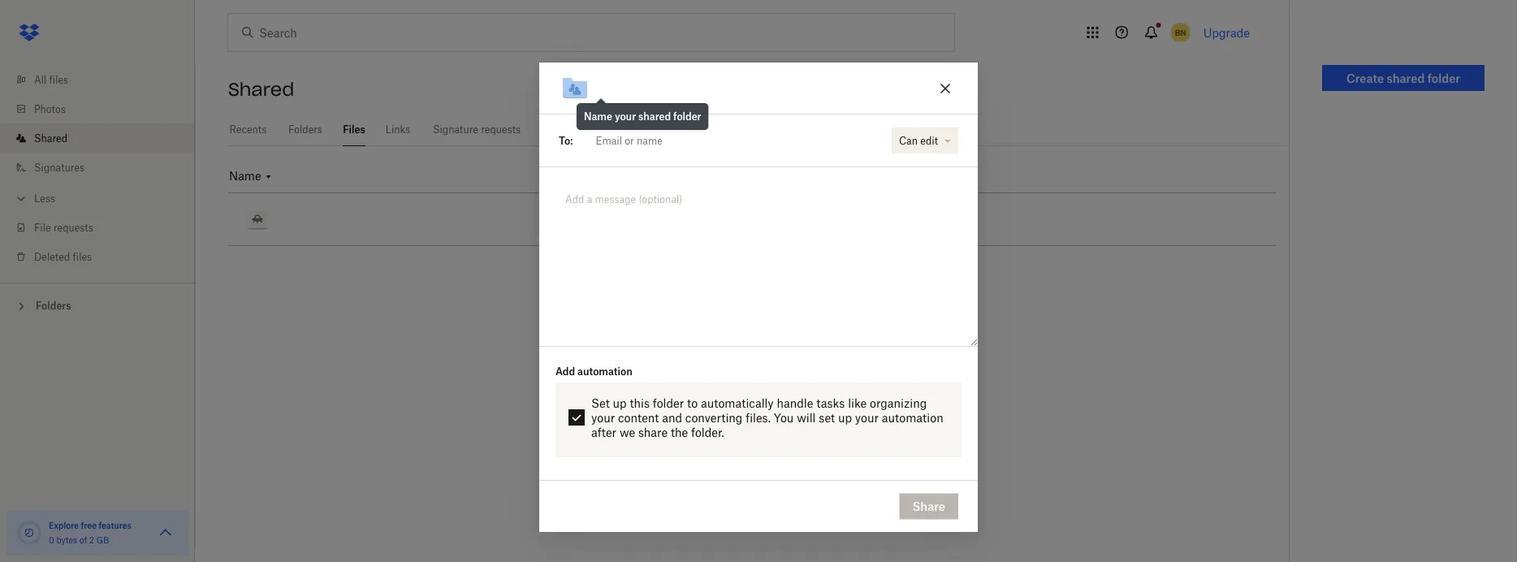 Task type: vqa. For each thing, say whether or not it's contained in the screenshot.
requests
yes



Task type: describe. For each thing, give the bounding box(es) containing it.
1 horizontal spatial up
[[838, 411, 852, 425]]

folders link
[[287, 114, 323, 144]]

create
[[1347, 71, 1384, 85]]

dropbox image
[[13, 16, 45, 49]]

tab list containing recents
[[228, 114, 1289, 146]]

photos
[[34, 103, 66, 115]]

shared inside shared "list item"
[[34, 132, 67, 144]]

Contact name field
[[589, 128, 885, 154]]

handle
[[777, 396, 814, 410]]

less
[[34, 192, 55, 204]]

shared inside button
[[1387, 71, 1425, 85]]

files link
[[343, 114, 366, 144]]

2
[[89, 535, 94, 545]]

your right name on the left of the page
[[615, 111, 636, 123]]

file requests link
[[13, 213, 195, 242]]

signature requests link
[[431, 114, 523, 144]]

quota usage element
[[16, 520, 42, 546]]

Add a message (optional) text field
[[559, 187, 959, 224]]

folders inside 'link'
[[288, 123, 322, 136]]

can edit
[[899, 135, 938, 147]]

share
[[639, 425, 668, 439]]

signature requests
[[433, 123, 521, 136]]

photos link
[[13, 94, 195, 123]]

converting
[[686, 411, 743, 425]]

deleted
[[34, 251, 70, 263]]

recents
[[230, 123, 267, 136]]

explore
[[49, 520, 79, 531]]

explore free features 0 bytes of 2 gb
[[49, 520, 132, 545]]

folder for set up this folder to automatically handle tasks like organizing your content and converting files. you will set up your automation after we share the folder.
[[653, 396, 684, 410]]

name your shared folder
[[584, 111, 702, 123]]

to:
[[559, 135, 573, 147]]

bytes
[[56, 535, 77, 545]]

deleted files link
[[13, 242, 195, 271]]

all files
[[34, 74, 68, 86]]

the
[[671, 425, 688, 439]]

folder.
[[691, 425, 724, 439]]

gb
[[96, 535, 109, 545]]

requests for file requests
[[54, 221, 93, 234]]

to
[[687, 396, 698, 410]]

add
[[556, 365, 575, 378]]

can edit button
[[892, 128, 959, 154]]

folder inside button
[[1428, 71, 1461, 85]]

set
[[819, 411, 835, 425]]

less image
[[13, 191, 29, 207]]

upgrade link
[[1204, 26, 1250, 39]]

file requests
[[34, 221, 93, 234]]

folders inside button
[[36, 300, 71, 312]]

list containing all files
[[0, 55, 195, 283]]

upgrade
[[1204, 26, 1250, 39]]

name
[[584, 111, 613, 123]]

all files link
[[13, 65, 195, 94]]

of
[[79, 535, 87, 545]]

links link
[[385, 114, 411, 144]]

can
[[899, 135, 918, 147]]

file
[[34, 221, 51, 234]]



Task type: locate. For each thing, give the bounding box(es) containing it.
0 horizontal spatial requests
[[54, 221, 93, 234]]

like
[[848, 396, 867, 410]]

1 vertical spatial requests
[[54, 221, 93, 234]]

shared
[[1387, 71, 1425, 85], [639, 111, 671, 123]]

None field
[[573, 124, 888, 157]]

files right deleted
[[73, 251, 92, 263]]

requests for signature requests
[[481, 123, 521, 136]]

files for deleted files
[[73, 251, 92, 263]]

folders down deleted
[[36, 300, 71, 312]]

signature
[[433, 123, 478, 136]]

0 horizontal spatial up
[[613, 396, 627, 410]]

links
[[386, 123, 411, 136]]

this
[[630, 396, 650, 410]]

0
[[49, 535, 54, 545]]

0 vertical spatial shared
[[1387, 71, 1425, 85]]

folder right create
[[1428, 71, 1461, 85]]

requests inside 'signature requests' link
[[481, 123, 521, 136]]

shared
[[228, 78, 294, 101], [34, 132, 67, 144]]

0 vertical spatial folder
[[1428, 71, 1461, 85]]

files for all files
[[49, 74, 68, 86]]

files
[[49, 74, 68, 86], [73, 251, 92, 263]]

create shared folder button
[[1323, 65, 1485, 91]]

0 vertical spatial shared
[[228, 78, 294, 101]]

1 vertical spatial automation
[[882, 411, 944, 425]]

features
[[99, 520, 132, 531]]

shared right name on the left of the page
[[639, 111, 671, 123]]

content
[[618, 411, 659, 425]]

set up this folder to automatically handle tasks like organizing your content and converting files. you will set up your automation after we share the folder.
[[591, 396, 944, 439]]

0 horizontal spatial shared
[[34, 132, 67, 144]]

share button
[[900, 494, 959, 520]]

0 horizontal spatial files
[[49, 74, 68, 86]]

sharing modal dialog
[[539, 63, 978, 562]]

folder for name your shared folder
[[674, 111, 702, 123]]

and
[[662, 411, 682, 425]]

requests inside file requests link
[[54, 221, 93, 234]]

1 vertical spatial folders
[[36, 300, 71, 312]]

automatically
[[701, 396, 774, 410]]

shared list item
[[0, 123, 195, 153]]

tab list
[[228, 114, 1289, 146]]

1 horizontal spatial shared
[[228, 78, 294, 101]]

automation up set
[[578, 365, 633, 378]]

1 horizontal spatial folders
[[288, 123, 322, 136]]

0 vertical spatial files
[[49, 74, 68, 86]]

share
[[913, 500, 946, 514]]

files right all
[[49, 74, 68, 86]]

1 horizontal spatial files
[[73, 251, 92, 263]]

signatures
[[34, 161, 85, 173]]

0 vertical spatial requests
[[481, 123, 521, 136]]

shared inside 'sharing modal' dialog
[[639, 111, 671, 123]]

folders button
[[0, 293, 195, 317]]

1 horizontal spatial shared
[[1387, 71, 1425, 85]]

folder up and
[[653, 396, 684, 410]]

files inside deleted files link
[[73, 251, 92, 263]]

your down "like"
[[855, 411, 879, 425]]

folder
[[1428, 71, 1461, 85], [674, 111, 702, 123], [653, 396, 684, 410]]

after
[[591, 425, 617, 439]]

deleted files
[[34, 251, 92, 263]]

shared link
[[13, 123, 195, 153]]

list
[[0, 55, 195, 283]]

0 vertical spatial up
[[613, 396, 627, 410]]

automation inside set up this folder to automatically handle tasks like organizing your content and converting files. you will set up your automation after we share the folder.
[[882, 411, 944, 425]]

0 horizontal spatial shared
[[639, 111, 671, 123]]

1 horizontal spatial automation
[[882, 411, 944, 425]]

1 horizontal spatial requests
[[481, 123, 521, 136]]

requests right signature
[[481, 123, 521, 136]]

set
[[591, 396, 610, 410]]

edit
[[921, 135, 938, 147]]

folders
[[288, 123, 322, 136], [36, 300, 71, 312]]

all
[[34, 74, 47, 86]]

shared down 'photos'
[[34, 132, 67, 144]]

requests right file
[[54, 221, 93, 234]]

organizing
[[870, 396, 927, 410]]

1 vertical spatial folder
[[674, 111, 702, 123]]

1 vertical spatial shared
[[34, 132, 67, 144]]

tasks
[[817, 396, 845, 410]]

requests
[[481, 123, 521, 136], [54, 221, 93, 234]]

up
[[613, 396, 627, 410], [838, 411, 852, 425]]

folder inside set up this folder to automatically handle tasks like organizing your content and converting files. you will set up your automation after we share the folder.
[[653, 396, 684, 410]]

shared up recents link
[[228, 78, 294, 101]]

shared right create
[[1387, 71, 1425, 85]]

1 vertical spatial files
[[73, 251, 92, 263]]

free
[[81, 520, 97, 531]]

folders left files at left
[[288, 123, 322, 136]]

add automation
[[556, 365, 633, 378]]

your
[[615, 111, 636, 123], [591, 411, 615, 425], [855, 411, 879, 425]]

you
[[774, 411, 794, 425]]

1 vertical spatial shared
[[639, 111, 671, 123]]

create shared folder
[[1347, 71, 1461, 85]]

0 horizontal spatial automation
[[578, 365, 633, 378]]

files inside "all files" link
[[49, 74, 68, 86]]

automation
[[578, 365, 633, 378], [882, 411, 944, 425]]

we
[[620, 425, 635, 439]]

1 vertical spatial up
[[838, 411, 852, 425]]

signatures link
[[13, 153, 195, 182]]

folder up 'contact name' field
[[674, 111, 702, 123]]

files
[[343, 123, 365, 136]]

automation down the organizing
[[882, 411, 944, 425]]

0 horizontal spatial folders
[[36, 300, 71, 312]]

2 vertical spatial folder
[[653, 396, 684, 410]]

0 vertical spatial folders
[[288, 123, 322, 136]]

will
[[797, 411, 816, 425]]

recents link
[[228, 114, 268, 144]]

files.
[[746, 411, 771, 425]]

0 vertical spatial automation
[[578, 365, 633, 378]]

your up after
[[591, 411, 615, 425]]



